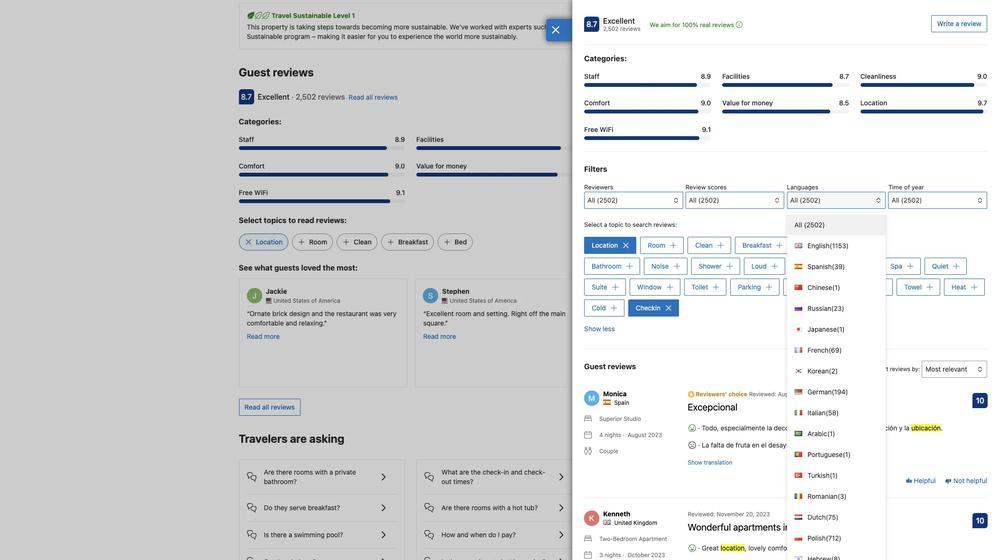 Task type: describe. For each thing, give the bounding box(es) containing it.
0 horizontal spatial bed
[[455, 238, 467, 246]]

–
[[312, 32, 316, 40]]

more for learn more button
[[737, 28, 753, 36]]

spa
[[891, 262, 903, 270]]

is there a swimming pool?
[[264, 530, 343, 539]]

review
[[962, 19, 982, 28]]

(1) for chinese
[[833, 283, 841, 291]]

hot
[[513, 503, 523, 511]]

9.1 for comfort 9.0 meter to the left
[[396, 188, 405, 197]]

nights for kenneth
[[605, 552, 622, 559]]

1 horizontal spatial clean
[[696, 241, 713, 249]]

free wifi 9.1 meter for comfort 9.0 meter to the right
[[585, 136, 712, 140]]

reviewed: august 22, 2023
[[750, 391, 823, 398]]

all (2502) for languages
[[791, 196, 821, 204]]

america for right
[[495, 297, 517, 304]]

0 vertical spatial money
[[753, 99, 774, 107]]

todo,
[[702, 424, 720, 432]]

" for and
[[445, 319, 448, 327]]

are for are there rooms with a private bathroom?
[[264, 468, 275, 476]]

choice
[[729, 391, 748, 398]]

when
[[471, 530, 487, 539]]

arabic
[[803, 430, 828, 438]]

breakfast?
[[308, 503, 340, 511]]

8.5
[[840, 99, 850, 107]]

write
[[938, 19, 955, 28]]

ubicación
[[912, 424, 942, 432]]

there for are there rooms with a private bathroom?
[[276, 468, 292, 476]]

show for show translation
[[688, 459, 703, 466]]

the down sustainable.
[[434, 32, 444, 40]]

is there a swimming pool? button
[[247, 521, 397, 540]]

are there rooms with a hot tub? button
[[425, 494, 575, 513]]

see for travelers are asking
[[709, 435, 720, 443]]

kingdom inside list of reviews 'region'
[[634, 519, 658, 526]]

9.7
[[979, 99, 988, 107]]

all for languages
[[791, 196, 799, 204]]

" for design
[[324, 319, 327, 327]]

read inside read all reviews button
[[245, 403, 261, 411]]

1 horizontal spatial breakfast
[[743, 241, 772, 249]]

time of year
[[889, 183, 925, 191]]

0 vertical spatial ,
[[811, 424, 812, 432]]

1 horizontal spatial reviews:
[[654, 221, 678, 228]]

united states of america for design
[[274, 297, 341, 304]]

0 horizontal spatial location
[[721, 544, 745, 552]]

all for reviewers
[[588, 196, 596, 204]]

french
[[803, 346, 829, 354]]

window
[[638, 283, 662, 291]]

reviewed: for reviewed: august 22, 2023
[[750, 391, 777, 398]]

especialmente
[[721, 424, 766, 432]]

learn more
[[718, 28, 753, 36]]

jackie
[[266, 287, 287, 295]]

scored 10 element for excepcional
[[974, 393, 989, 408]]

guests
[[275, 263, 300, 272]]

comfortable inside list of reviews 'region'
[[769, 544, 806, 552]]

do they serve breakfast? button
[[247, 494, 397, 513]]

travalyst
[[559, 23, 587, 31]]

0 vertical spatial location
[[838, 522, 871, 533]]

how
[[442, 530, 456, 539]]

all (2502) button for reviewers
[[585, 192, 684, 209]]

more for comfortable's read more button
[[264, 332, 280, 340]]

to right you
[[391, 32, 397, 40]]

4 la from the left
[[905, 424, 910, 432]]

helpful
[[967, 476, 988, 484]]

write a review
[[938, 19, 982, 28]]

parking
[[739, 283, 762, 291]]

0 horizontal spatial ,
[[745, 544, 747, 552]]

program
[[284, 32, 310, 40]]

experience
[[399, 32, 433, 40]]

united for jacqueline
[[627, 297, 644, 304]]

1
[[352, 11, 355, 20]]

2,502 inside excellent 2,502 reviews
[[604, 25, 619, 32]]

0 horizontal spatial staff
[[239, 135, 254, 143]]

such
[[534, 23, 549, 31]]

categories: for comfort 9.0 meter to the left
[[239, 117, 282, 126]]

do
[[489, 530, 497, 539]]

el
[[762, 441, 767, 449]]

1 horizontal spatial staff
[[585, 72, 600, 80]]

location right 8.5
[[861, 99, 888, 107]]

are for are there rooms with a hot tub?
[[442, 503, 452, 511]]

show translation
[[688, 459, 733, 466]]

0 horizontal spatial guest reviews
[[239, 66, 314, 79]]

how and when do i pay?
[[442, 530, 516, 539]]

see availability button for guest reviews
[[703, 65, 761, 82]]

apartment
[[687, 309, 719, 317]]

0 horizontal spatial breakfast
[[399, 238, 429, 246]]

0 vertical spatial travel
[[272, 11, 292, 20]]

2 check- from the left
[[525, 468, 546, 476]]

a inside button
[[508, 503, 511, 511]]

excellent · 2,502 reviews
[[258, 93, 345, 101]]

(2502) for reviewers
[[597, 196, 618, 204]]

all (2502) link
[[788, 215, 887, 235]]

0 horizontal spatial de
[[727, 441, 734, 449]]

united inside list of reviews 'region'
[[615, 519, 632, 526]]

sustainable inside this property is taking steps towards becoming more sustainable. we've worked with experts such as travalyst and sustainalize to create the travel sustainable program – making it easier for you to experience the world more sustainably.
[[247, 32, 283, 40]]

very
[[384, 309, 397, 317]]

room
[[456, 309, 472, 317]]

chinese
[[803, 283, 833, 291]]

time
[[889, 183, 903, 191]]

comfort for comfort 9.0 meter to the right
[[585, 99, 611, 107]]

reviewed: for reviewed: november 20, 2023
[[688, 511, 716, 518]]

ask
[[655, 529, 666, 537]]

united for jackie
[[274, 297, 291, 304]]

german
[[803, 388, 833, 396]]

reviews inside excellent 2,502 reviews
[[621, 25, 641, 32]]

0 vertical spatial de
[[850, 424, 857, 432]]

sort
[[878, 366, 889, 373]]

as
[[551, 23, 558, 31]]

select for select a topic to search reviews:
[[585, 221, 603, 228]]

setting.
[[487, 309, 510, 317]]

see availability for guest reviews
[[709, 69, 755, 77]]

0 vertical spatial value
[[723, 99, 740, 107]]

value for money 8.5 meter for facilities 8.7 meter associated with comfort 9.0 meter to the left
[[417, 173, 583, 177]]

it
[[342, 32, 346, 40]]

(1) for portuguese
[[843, 450, 851, 458]]

9.0 for comfort 9.0 meter to the right
[[702, 99, 712, 107]]

sustainable.
[[412, 23, 448, 31]]

3 read more button from the left
[[600, 332, 633, 341]]

" for excellent room and setting.  right off the main square.
[[424, 309, 427, 317]]

and up the relaxing.
[[312, 309, 323, 317]]

9.0 for comfort 9.0 meter to the left
[[395, 162, 405, 170]]

y
[[900, 424, 903, 432]]

falta
[[712, 441, 725, 449]]

(2502) for languages
[[800, 196, 821, 204]]

more for first read more button from the right
[[617, 332, 633, 340]]

rooms for tub?
[[472, 503, 491, 511]]

wonderful apartments in a fantastic location
[[688, 522, 871, 533]]

0 horizontal spatial reviews:
[[316, 216, 347, 225]]

reviewed: november 20, 2023
[[688, 511, 771, 518]]

russian
[[803, 304, 832, 312]]

rooms inside list of reviews 'region'
[[807, 544, 827, 552]]

show translation link
[[688, 459, 733, 467]]

there for are there rooms with a hot tub?
[[454, 503, 470, 511]]

0 horizontal spatial clean
[[354, 238, 372, 246]]

the inside the " excellent room and setting.  right off the main square.
[[540, 309, 550, 317]]

all up the english
[[795, 221, 803, 229]]

close image
[[552, 26, 561, 34]]

select a topic to search reviews:
[[585, 221, 678, 228]]

scored 10 element for wonderful apartments in a fantastic location
[[974, 513, 989, 528]]

location 9.7 meter for value for money 8.5 meter for facilities 8.7 meter associated with comfort 9.0 meter to the left
[[595, 173, 761, 177]]

design
[[290, 309, 310, 317]]

1 horizontal spatial guest reviews
[[585, 362, 637, 371]]

topic
[[610, 221, 624, 228]]

1 vertical spatial 2,502
[[296, 93, 316, 101]]

1 horizontal spatial sustainable
[[293, 11, 332, 20]]

habitación
[[866, 424, 898, 432]]

availability for travelers are asking
[[722, 435, 755, 443]]

all (2502) button for languages
[[788, 192, 887, 209]]

read more for square.
[[424, 332, 457, 340]]

read for perfect location. gorgeous apartment and friendly staff. all at a really reasonable price
[[600, 332, 616, 340]]

still
[[649, 501, 666, 511]]

stephen
[[443, 287, 470, 295]]

united kingdom inside 'this is a carousel with rotating slides. it displays featured reviews of the property. use the next and previous buttons to navigate.' region
[[627, 297, 670, 304]]

0 vertical spatial read all reviews
[[349, 93, 398, 101]]

facilities 8.7 meter for comfort 9.0 meter to the right
[[723, 83, 850, 87]]

quiet
[[933, 262, 949, 270]]

becoming
[[362, 23, 392, 31]]

towel
[[905, 283, 923, 291]]

pay?
[[502, 530, 516, 539]]

all inside " perfect location. gorgeous apartment and friendly staff. all at a really reasonable price
[[642, 319, 650, 327]]

1 horizontal spatial guest
[[585, 362, 606, 371]]

categories: for comfort 9.0 meter to the right
[[585, 54, 627, 63]]

staff.
[[625, 319, 640, 327]]

1 horizontal spatial room
[[648, 241, 666, 249]]

0 vertical spatial guest
[[239, 66, 271, 79]]

0 horizontal spatial value for money
[[417, 162, 467, 170]]

(75)
[[827, 513, 839, 521]]

with for are there rooms with a hot tub?
[[493, 503, 506, 511]]

location up reviewers
[[595, 162, 621, 170]]

1 horizontal spatial all
[[366, 93, 373, 101]]

(2502) for time of year
[[902, 196, 923, 204]]

excellent inside the " excellent room and setting.  right off the main square.
[[427, 309, 454, 317]]

review
[[686, 183, 707, 191]]

dutch
[[803, 513, 827, 521]]

more up experience
[[394, 23, 410, 31]]

gorgeous
[[655, 309, 685, 317]]

and inside this property is taking steps towards becoming more sustainable. we've worked with experts such as travalyst and sustainalize to create the travel sustainable program – making it easier for you to experience the world more sustainably.
[[588, 23, 600, 31]]

1 horizontal spatial comfort 9.0 meter
[[585, 110, 712, 113]]

loved
[[301, 263, 321, 272]]

see for guest reviews
[[709, 69, 720, 77]]

location 9.7 meter for facilities 8.7 meter related to comfort 9.0 meter to the right's value for money 8.5 meter
[[861, 110, 988, 113]]

the right loved
[[323, 263, 335, 272]]

read all reviews inside read all reviews button
[[245, 403, 295, 411]]

22,
[[799, 391, 808, 398]]

" for ornate brick design and the restaurant was very comfortable and relaxing.
[[247, 309, 250, 317]]

question
[[674, 529, 701, 537]]

with for are there rooms with a private bathroom?
[[315, 468, 328, 476]]

free for comfort 9.0 meter to the right's free wifi 9.1 "meter"
[[585, 125, 599, 133]]

(2502) up the english
[[805, 221, 826, 229]]

facilities 8.7 meter for comfort 9.0 meter to the left
[[417, 146, 583, 150]]

1 horizontal spatial bed
[[802, 241, 814, 249]]

(23)
[[832, 304, 845, 312]]

all (2502) for review scores
[[690, 196, 720, 204]]

0 horizontal spatial money
[[446, 162, 467, 170]]

location down topics
[[256, 238, 283, 246]]

reviews inside button
[[713, 21, 735, 28]]

travel sustainable level 1
[[272, 11, 355, 20]]

jacqueline
[[619, 287, 655, 295]]

united states of america image for stephen
[[443, 298, 448, 304]]

2 la from the left
[[814, 424, 819, 432]]

pool?
[[327, 530, 343, 539]]

all (2502) up the english
[[795, 221, 826, 229]]

are there rooms with a hot tub?
[[442, 503, 538, 511]]

times?
[[454, 477, 474, 485]]

looking?
[[668, 501, 706, 511]]

facilities for facilities 8.7 meter related to comfort 9.0 meter to the right
[[723, 72, 750, 80]]

kingdom inside 'this is a carousel with rotating slides. it displays featured reviews of the property. use the next and previous buttons to navigate.' region
[[646, 297, 670, 304]]

(1) for japanese
[[838, 325, 846, 333]]

was
[[370, 309, 382, 317]]

0 vertical spatial august
[[779, 391, 798, 398]]

review scores
[[686, 183, 727, 191]]

wonderful
[[688, 522, 732, 533]]

more down worked
[[465, 32, 480, 40]]

0 horizontal spatial cleanliness
[[595, 135, 630, 143]]



Task type: locate. For each thing, give the bounding box(es) containing it.
and up hot
[[511, 468, 523, 476]]

excellent for ·
[[258, 93, 290, 101]]

0 vertical spatial rooms
[[294, 468, 313, 476]]

(2502) down reviewers
[[597, 196, 618, 204]]

2 united states of america from the left
[[450, 297, 517, 304]]

value for money 8.5 meter
[[723, 110, 850, 113], [417, 173, 583, 177]]

2 vertical spatial with
[[493, 503, 506, 511]]

in inside what are the check-in and check- out times?
[[504, 468, 510, 476]]

noise
[[652, 262, 669, 270]]

are up the bathroom?
[[264, 468, 275, 476]]

0 vertical spatial nights
[[605, 432, 622, 439]]

a inside write a review button
[[956, 19, 960, 28]]

2 vertical spatial rooms
[[807, 544, 827, 552]]

languages
[[788, 183, 819, 191]]

0 horizontal spatial guest
[[239, 66, 271, 79]]

read more button for square.
[[424, 332, 457, 341]]

0 vertical spatial scored 8.7 element
[[585, 17, 600, 32]]

read more button
[[247, 332, 280, 341], [424, 332, 457, 341], [600, 332, 633, 341]]

2 " from the left
[[424, 309, 427, 317]]

guest reviews up monica on the right bottom of the page
[[585, 362, 637, 371]]

checkin
[[636, 304, 661, 312]]

" up friendly
[[600, 309, 603, 317]]

restaurant
[[337, 309, 368, 317]]

" left brick
[[247, 309, 250, 317]]

1 horizontal spatial reviewed:
[[750, 391, 777, 398]]

and right how
[[457, 530, 469, 539]]

(2502) for review scores
[[699, 196, 720, 204]]

not helpful button
[[946, 476, 988, 485]]

excellent inside excellent 2,502 reviews
[[604, 17, 636, 25]]

america up " ornate brick design and the restaurant was very comfortable and relaxing.
[[319, 297, 341, 304]]

0 vertical spatial with
[[495, 23, 508, 31]]

show for show less
[[585, 325, 602, 333]]

3 read more from the left
[[600, 332, 633, 340]]

of for ornate brick design and the restaurant was very comfortable and relaxing.
[[312, 297, 317, 304]]

9.0 for cleanliness 9.0 meter
[[978, 72, 988, 80]]

of up " ornate brick design and the restaurant was very comfortable and relaxing.
[[312, 297, 317, 304]]

0 vertical spatial kingdom
[[646, 297, 670, 304]]

not
[[954, 476, 965, 484]]

the left restaurant
[[325, 309, 335, 317]]

facilities
[[723, 72, 750, 80], [417, 135, 444, 143]]

with inside are there rooms with a private bathroom?
[[315, 468, 328, 476]]

see availability for travelers are asking
[[709, 435, 755, 443]]

1 horizontal spatial united states of america
[[450, 297, 517, 304]]

1 vertical spatial guest
[[585, 362, 606, 371]]

2 horizontal spatial read more
[[600, 332, 633, 340]]

read more down ornate
[[247, 332, 280, 340]]

0 horizontal spatial free wifi
[[239, 188, 268, 197]]

1 horizontal spatial in
[[784, 522, 791, 533]]

heat
[[952, 283, 967, 291]]

1 vertical spatial sustainable
[[247, 32, 283, 40]]

1 horizontal spatial value for money 8.5 meter
[[723, 110, 850, 113]]

0 horizontal spatial rooms
[[294, 468, 313, 476]]

read more down friendly
[[600, 332, 633, 340]]

united
[[274, 297, 291, 304], [450, 297, 468, 304], [627, 297, 644, 304], [615, 519, 632, 526]]

2 horizontal spatial 9.0
[[978, 72, 988, 80]]

are
[[264, 468, 275, 476], [442, 503, 452, 511]]

see down todo,
[[709, 435, 720, 443]]

" perfect location. gorgeous apartment and friendly staff. all at a really reasonable price
[[600, 309, 734, 327]]

helpful button
[[906, 476, 937, 485]]

2 see availability from the top
[[709, 435, 755, 443]]

8.9 for comfort 9.0 meter to the right
[[701, 72, 712, 80]]

united states of america image
[[266, 298, 272, 304], [443, 298, 448, 304]]

1 horizontal spatial facilities
[[723, 72, 750, 80]]

all (2502) for reviewers
[[588, 196, 618, 204]]

staff 8.9 meter
[[585, 83, 712, 87], [239, 146, 405, 150]]

aim
[[661, 21, 671, 28]]

to left the read
[[289, 216, 296, 225]]

the right create
[[669, 23, 679, 31]]

review categories element
[[585, 53, 627, 64], [239, 116, 282, 127]]

1 vertical spatial facilities 8.7 meter
[[417, 146, 583, 150]]

rooms inside are there rooms with a private bathroom?
[[294, 468, 313, 476]]

(1) down the amplitud
[[843, 450, 851, 458]]

all (2502) button down scores
[[686, 192, 785, 209]]

show left less at the right bottom of the page
[[585, 325, 602, 333]]

(39)
[[833, 262, 846, 271]]

0 vertical spatial see availability
[[709, 69, 755, 77]]

(69)
[[829, 346, 843, 354]]

learn more button
[[718, 27, 753, 37]]

0 horizontal spatial staff 8.9 meter
[[239, 146, 405, 150]]

august left 22,
[[779, 391, 798, 398]]

states
[[293, 297, 310, 304], [469, 297, 487, 304]]

1 horizontal spatial 2,502
[[604, 25, 619, 32]]

with
[[495, 23, 508, 31], [315, 468, 328, 476], [493, 503, 506, 511]]

0 horizontal spatial excellent
[[258, 93, 290, 101]]

the inside " ornate brick design and the restaurant was very comfortable and relaxing.
[[325, 309, 335, 317]]

8.9 for comfort 9.0 meter to the left
[[395, 135, 405, 143]]

there right is
[[271, 530, 287, 539]]

by:
[[913, 366, 921, 373]]

1 horizontal spatial free wifi 9.1 meter
[[585, 136, 712, 140]]

2 read more button from the left
[[424, 332, 457, 341]]

and right room
[[474, 309, 485, 317]]

is
[[264, 530, 269, 539]]

are left asking
[[290, 432, 307, 445]]

0 vertical spatial in
[[504, 468, 510, 476]]

guest reviews up excellent · 2,502 reviews at the left top
[[239, 66, 314, 79]]

location 9.7 meter
[[861, 110, 988, 113], [595, 173, 761, 177]]

1 check- from the left
[[483, 468, 504, 476]]

more down brick
[[264, 332, 280, 340]]

united kingdom image
[[619, 298, 625, 304]]

and up 'price'
[[720, 309, 732, 317]]

check- up the are there rooms with a hot tub? button
[[483, 468, 504, 476]]

0 vertical spatial 9.0
[[978, 72, 988, 80]]

are there rooms with a private bathroom? button
[[247, 460, 397, 486]]

square.
[[424, 319, 445, 327]]

reviewers' choice
[[695, 391, 748, 398]]

a left the private
[[330, 468, 333, 476]]

a inside ask a question button
[[668, 529, 672, 537]]

2 vertical spatial see
[[709, 435, 720, 443]]

all down reviewers
[[588, 196, 596, 204]]

a inside is there a swimming pool? button
[[289, 530, 292, 539]]

read more for comfortable
[[247, 332, 280, 340]]

reviewed: up wonderful
[[688, 511, 716, 518]]

1 10 from the top
[[977, 396, 985, 405]]

en
[[753, 441, 760, 449]]

location up "(712)"
[[838, 522, 871, 533]]

1 states from the left
[[293, 297, 310, 304]]

2 scored 10 element from the top
[[974, 513, 989, 528]]

united kingdom down window
[[627, 297, 670, 304]]

october
[[628, 552, 650, 559]]

3 all (2502) button from the left
[[788, 192, 887, 209]]

united kingdom inside list of reviews 'region'
[[615, 519, 658, 526]]

1 vertical spatial in
[[784, 522, 791, 533]]

1 vertical spatial see
[[239, 263, 253, 272]]

la down the "italian"
[[814, 424, 819, 432]]

1 vertical spatial free
[[239, 188, 253, 197]]

0 vertical spatial cleanliness
[[861, 72, 897, 80]]

1 " from the left
[[247, 309, 250, 317]]

0 horizontal spatial all
[[262, 403, 269, 411]]

a right at at the bottom of the page
[[659, 319, 663, 327]]

worked
[[471, 23, 493, 31]]

1 vertical spatial comfort
[[239, 162, 265, 170]]

" inside " ornate brick design and the restaurant was very comfortable and relaxing.
[[247, 309, 250, 317]]

room up noise
[[648, 241, 666, 249]]

and inside 'button'
[[457, 530, 469, 539]]

1 horizontal spatial read more button
[[424, 332, 457, 341]]

the right off
[[540, 309, 550, 317]]

1 la from the left
[[768, 424, 773, 432]]

0 horizontal spatial value
[[417, 162, 434, 170]]

all (2502) button for review scores
[[686, 192, 785, 209]]

location.
[[627, 309, 653, 317]]

are inside are there rooms with a private bathroom?
[[264, 468, 275, 476]]

a left hot
[[508, 503, 511, 511]]

0 vertical spatial free wifi 9.1 meter
[[585, 136, 712, 140]]

2 horizontal spatial of
[[905, 183, 911, 191]]

wifi up filters
[[600, 125, 614, 133]]

comfortable inside " ornate brick design and the restaurant was very comfortable and relaxing.
[[247, 319, 284, 327]]

there up the bathroom?
[[276, 468, 292, 476]]

staff 8.9 meter for "review categories" element related to comfort 9.0 meter to the left
[[239, 146, 405, 150]]

main
[[551, 309, 566, 317]]

0 horizontal spatial room
[[310, 238, 328, 246]]

united for stephen
[[450, 297, 468, 304]]

world
[[446, 32, 463, 40]]

free
[[585, 125, 599, 133], [239, 188, 253, 197]]

wifi for comfort 9.0 meter to the left
[[255, 188, 268, 197]]

0 vertical spatial value for money 8.5 meter
[[723, 110, 850, 113]]

1 horizontal spatial america
[[495, 297, 517, 304]]

4
[[600, 432, 604, 439]]

(2502) inside button
[[902, 196, 923, 204]]

cleanliness up cleanliness 9.0 meter
[[861, 72, 897, 80]]

in inside list of reviews 'region'
[[784, 522, 791, 533]]

rated excellent element
[[604, 15, 641, 27], [258, 93, 290, 101]]

1 scored 10 element from the top
[[974, 393, 989, 408]]

show inside button
[[585, 325, 602, 333]]

1 horizontal spatial facilities 8.7 meter
[[723, 83, 850, 87]]

of inside the filter reviews region
[[905, 183, 911, 191]]

read for ornate brick design and the restaurant was very comfortable and relaxing.
[[247, 332, 263, 340]]

united kingdom down kenneth
[[615, 519, 658, 526]]

select left topic
[[585, 221, 603, 228]]

scored 10 element
[[974, 393, 989, 408], [974, 513, 989, 528]]

united states of america image for jackie
[[266, 298, 272, 304]]

excepcional
[[688, 402, 738, 413]]

8.7
[[587, 20, 598, 28], [840, 72, 850, 80], [241, 93, 252, 101], [574, 135, 583, 143]]

august down the spain
[[628, 432, 647, 439]]

0 horizontal spatial august
[[628, 432, 647, 439]]

with up sustainably.
[[495, 23, 508, 31]]

and inside what are the check-in and check- out times?
[[511, 468, 523, 476]]

(194)
[[833, 388, 849, 396]]

create
[[648, 23, 667, 31]]

states up room
[[469, 297, 487, 304]]

read more button for comfortable
[[247, 332, 280, 341]]

see availability button
[[703, 65, 761, 82], [703, 431, 761, 448]]

scored 8.7 element for excellent · 2,502 reviews
[[239, 89, 254, 104]]

free wifi for comfort 9.0 meter to the right's free wifi 9.1 "meter"
[[585, 125, 614, 133]]

(2502) down time of year
[[902, 196, 923, 204]]

reviews inside button
[[271, 403, 295, 411]]

0 horizontal spatial comfort 9.0 meter
[[239, 173, 405, 177]]

1 united states of america image from the left
[[266, 298, 272, 304]]

location 9.7 meter down cleanliness 9.0 meter
[[861, 110, 988, 113]]

, down the "italian"
[[811, 424, 812, 432]]

0 vertical spatial value for money
[[723, 99, 774, 107]]

excellent for 2,502
[[604, 17, 636, 25]]

america
[[319, 297, 341, 304], [495, 297, 517, 304]]

wifi for comfort 9.0 meter to the right
[[600, 125, 614, 133]]

guest up monica on the right bottom of the page
[[585, 362, 606, 371]]

1 horizontal spatial value for money
[[723, 99, 774, 107]]

america for the
[[319, 297, 341, 304]]

making
[[318, 32, 340, 40]]

review categories element for comfort 9.0 meter to the left
[[239, 116, 282, 127]]

all (2502) down languages
[[791, 196, 821, 204]]

2 horizontal spatial all (2502) button
[[788, 192, 887, 209]]

portuguese
[[803, 450, 843, 458]]

1 vertical spatial august
[[628, 432, 647, 439]]

.
[[942, 424, 944, 432]]

comfort for comfort 9.0 meter to the left
[[239, 162, 265, 170]]

year
[[912, 183, 925, 191]]

nights for monica
[[605, 432, 622, 439]]

0 horizontal spatial location 9.7 meter
[[595, 173, 761, 177]]

bathroom
[[592, 262, 622, 270]]

1 horizontal spatial 8.9
[[701, 72, 712, 80]]

1 united states of america from the left
[[274, 297, 341, 304]]

of for excellent room and setting.  right off the main square.
[[488, 297, 494, 304]]

i
[[498, 530, 500, 539]]

3 " from the left
[[600, 309, 603, 317]]

filter reviews region
[[585, 163, 988, 560]]

rated excellent element for ·
[[258, 93, 290, 101]]

1 read more from the left
[[247, 332, 280, 340]]

1 horizontal spatial value
[[723, 99, 740, 107]]

room down the read
[[310, 238, 328, 246]]

couple
[[600, 448, 619, 455]]

japanese
[[803, 325, 838, 333]]

staff 8.9 meter for "review categories" element for comfort 9.0 meter to the right
[[585, 83, 712, 87]]

free wifi up topics
[[239, 188, 268, 197]]

1 horizontal spatial are
[[460, 468, 470, 476]]

1 vertical spatial money
[[446, 162, 467, 170]]

all (2502) inside button
[[892, 196, 923, 204]]

1 vertical spatial location
[[721, 544, 745, 552]]

with left hot
[[493, 503, 506, 511]]

review categories element for comfort 9.0 meter to the right
[[585, 53, 627, 64]]

· todo, especialmente la decoración , la amplitud de la habitación y la ubicación .
[[697, 424, 944, 432]]

in
[[504, 468, 510, 476], [784, 522, 791, 533]]

(2502) down languages
[[800, 196, 821, 204]]

of left year
[[905, 183, 911, 191]]

3 la from the left
[[859, 424, 864, 432]]

2 10 from the top
[[977, 517, 985, 525]]

10 for excepcional
[[977, 396, 985, 405]]

read more button down friendly
[[600, 332, 633, 341]]

clean up most:
[[354, 238, 372, 246]]

0 vertical spatial 10
[[977, 396, 985, 405]]

all (2502) down review scores
[[690, 196, 720, 204]]

loud
[[752, 262, 767, 270]]

united states of america image down stephen
[[443, 298, 448, 304]]

we
[[650, 21, 659, 28]]

in right apartments
[[784, 522, 791, 533]]

we aim for 100% real reviews
[[650, 21, 735, 28]]

facilities 8.7 meter
[[723, 83, 850, 87], [417, 146, 583, 150]]

1 horizontal spatial cleanliness
[[861, 72, 897, 80]]

1 vertical spatial see availability button
[[703, 431, 761, 448]]

0 vertical spatial free wifi
[[585, 125, 614, 133]]

rooms down polish
[[807, 544, 827, 552]]

0 horizontal spatial select
[[239, 216, 262, 225]]

9.0
[[978, 72, 988, 80], [702, 99, 712, 107], [395, 162, 405, 170]]

united states of america
[[274, 297, 341, 304], [450, 297, 517, 304]]

more down the square.
[[441, 332, 457, 340]]

2 all (2502) button from the left
[[686, 192, 785, 209]]

states for design
[[293, 297, 310, 304]]

2 states from the left
[[469, 297, 487, 304]]

0 vertical spatial scored 10 element
[[974, 393, 989, 408]]

1 horizontal spatial all (2502) button
[[686, 192, 785, 209]]

serve
[[290, 503, 306, 511]]

(2502) down review scores
[[699, 196, 720, 204]]

sustainable up taking
[[293, 11, 332, 20]]

select for select topics to read reviews:
[[239, 216, 262, 225]]

" inside " perfect location. gorgeous apartment and friendly staff. all at a really reasonable price
[[600, 309, 603, 317]]

learn
[[718, 28, 736, 36]]

free wifi 9.1 meter for comfort 9.0 meter to the left
[[239, 199, 405, 203]]

list of reviews region
[[579, 378, 994, 560]]

location up bathroom
[[592, 241, 619, 249]]

2 see availability button from the top
[[703, 431, 761, 448]]

united down kenneth
[[615, 519, 632, 526]]

0 horizontal spatial 8.9
[[395, 135, 405, 143]]

travel inside this property is taking steps towards becoming more sustainable. we've worked with experts such as travalyst and sustainalize to create the travel sustainable program – making it easier for you to experience the world more sustainably.
[[681, 23, 699, 31]]

property
[[262, 23, 288, 31]]

are there rooms with a private bathroom?
[[264, 468, 356, 485]]

0 horizontal spatial reviewed:
[[688, 511, 716, 518]]

this is a carousel with rotating slides. it displays featured reviews of the property. use the next and previous buttons to navigate. region
[[231, 275, 769, 391]]

free for free wifi 9.1 "meter" related to comfort 9.0 meter to the left
[[239, 188, 253, 197]]

the inside what are the check-in and check- out times?
[[471, 468, 481, 476]]

all inside button
[[892, 196, 900, 204]]

2,502
[[604, 25, 619, 32], [296, 93, 316, 101]]

ask a question
[[655, 529, 701, 537]]

la left decoración
[[768, 424, 773, 432]]

nights right 3 in the right of the page
[[605, 552, 622, 559]]

rooms up how and when do i pay?
[[472, 503, 491, 511]]

see availability button for travelers are asking
[[703, 431, 761, 448]]

with inside this property is taking steps towards becoming more sustainable. we've worked with experts such as travalyst and sustainalize to create the travel sustainable program – making it easier for you to experience the world more sustainably.
[[495, 23, 508, 31]]

there for is there a swimming pool?
[[271, 530, 287, 539]]

are for the
[[460, 468, 470, 476]]

a inside are there rooms with a private bathroom?
[[330, 468, 333, 476]]

free wifi 9.1 meter
[[585, 136, 712, 140], [239, 199, 405, 203]]

(1) for arabic
[[828, 430, 836, 438]]

more for read more button for square.
[[441, 332, 457, 340]]

free wifi for free wifi 9.1 "meter" related to comfort 9.0 meter to the left
[[239, 188, 268, 197]]

guest reviews element
[[239, 65, 699, 80]]

and inside the " excellent room and setting.  right off the main square.
[[474, 309, 485, 317]]

all inside button
[[262, 403, 269, 411]]

read all reviews button
[[239, 399, 301, 416]]

comfortable down the 'wonderful apartments in a fantastic location'
[[769, 544, 806, 552]]

0 horizontal spatial show
[[585, 325, 602, 333]]

and right travalyst
[[588, 23, 600, 31]]

1 all (2502) button from the left
[[585, 192, 684, 209]]

united states of america for and
[[450, 297, 517, 304]]

0 horizontal spatial free wifi 9.1 meter
[[239, 199, 405, 203]]

rooms for bathroom?
[[294, 468, 313, 476]]

de right falta on the right bottom of the page
[[727, 441, 734, 449]]

0 vertical spatial wifi
[[600, 125, 614, 133]]

0 horizontal spatial are
[[290, 432, 307, 445]]

all (2502) for time of year
[[892, 196, 923, 204]]

read
[[349, 93, 365, 101], [247, 332, 263, 340], [424, 332, 439, 340], [600, 332, 616, 340], [245, 403, 261, 411]]

1 vertical spatial travel
[[681, 23, 699, 31]]

a inside " perfect location. gorgeous apartment and friendly staff. all at a really reasonable price
[[659, 319, 663, 327]]

really
[[665, 319, 681, 327]]

0 vertical spatial are
[[290, 432, 307, 445]]

scored 8.7 element for excellent 2,502 reviews
[[585, 17, 600, 32]]

november
[[717, 511, 745, 518]]

see down 'learn'
[[709, 69, 720, 77]]

" inside the " excellent room and setting.  right off the main square.
[[424, 309, 427, 317]]

2 united states of america image from the left
[[443, 298, 448, 304]]

for inside this property is taking steps towards becoming more sustainable. we've worked with experts such as travalyst and sustainalize to create the travel sustainable program – making it easier for you to experience the world more sustainably.
[[368, 32, 376, 40]]

0 vertical spatial facilities
[[723, 72, 750, 80]]

a left topic
[[604, 221, 608, 228]]

0 horizontal spatial check-
[[483, 468, 504, 476]]

out
[[442, 477, 452, 485]]

select left topics
[[239, 216, 262, 225]]

0 vertical spatial availability
[[722, 69, 755, 77]]

0 horizontal spatial sustainable
[[247, 32, 283, 40]]

availability for guest reviews
[[722, 69, 755, 77]]

are inside what are the check-in and check- out times?
[[460, 468, 470, 476]]

there inside are there rooms with a private bathroom?
[[276, 468, 292, 476]]

0 vertical spatial see availability button
[[703, 65, 761, 82]]

read for excellent room and setting.  right off the main square.
[[424, 332, 439, 340]]

to left we
[[640, 23, 646, 31]]

comfort 9.0 meter
[[585, 110, 712, 113], [239, 173, 405, 177]]

1 " from the left
[[324, 319, 327, 327]]

0 horizontal spatial 9.0
[[395, 162, 405, 170]]

travelers
[[239, 432, 288, 445]]

to right topic
[[626, 221, 631, 228]]

this property is taking steps towards becoming more sustainable. we've worked with experts such as travalyst and sustainalize to create the travel sustainable program – making it easier for you to experience the world more sustainably.
[[247, 23, 699, 40]]

all for time of year
[[892, 196, 900, 204]]

for inside button
[[673, 21, 681, 28]]

1 vertical spatial free wifi 9.1 meter
[[239, 199, 405, 203]]

1 america from the left
[[319, 297, 341, 304]]

and inside " perfect location. gorgeous apartment and friendly staff. all at a really reasonable price
[[720, 309, 732, 317]]

more down the staff.
[[617, 332, 633, 340]]

(1) for turkish
[[831, 471, 838, 479]]

facilities for facilities 8.7 meter associated with comfort 9.0 meter to the left
[[417, 135, 444, 143]]

1 vertical spatial free wifi
[[239, 188, 268, 197]]

all for review scores
[[690, 196, 697, 204]]

value for money 8.5 meter for facilities 8.7 meter related to comfort 9.0 meter to the right
[[723, 110, 850, 113]]

reviews: right the read
[[316, 216, 347, 225]]

, left the lovely
[[745, 544, 747, 552]]

la
[[702, 441, 710, 449]]

reviews
[[713, 21, 735, 28], [621, 25, 641, 32], [273, 66, 314, 79], [318, 93, 345, 101], [375, 93, 398, 101], [608, 362, 637, 371], [891, 366, 911, 373], [271, 403, 295, 411]]

coffee
[[792, 283, 812, 291]]

2 america from the left
[[495, 297, 517, 304]]

,
[[811, 424, 812, 432], [745, 544, 747, 552]]

not helpful
[[953, 476, 988, 484]]

location
[[861, 99, 888, 107], [595, 162, 621, 170], [256, 238, 283, 246], [592, 241, 619, 249]]

0 vertical spatial facilities 8.7 meter
[[723, 83, 850, 87]]

0 horizontal spatial read all reviews
[[245, 403, 295, 411]]

0 horizontal spatial united states of america
[[274, 297, 341, 304]]

1 horizontal spatial comfort
[[585, 99, 611, 107]]

decoración
[[775, 424, 809, 432]]

all (2502) button
[[889, 192, 988, 209]]

1 see availability button from the top
[[703, 65, 761, 82]]

" up the square.
[[424, 309, 427, 317]]

1 see availability from the top
[[709, 69, 755, 77]]

2 " from the left
[[445, 319, 448, 327]]

0 vertical spatial excellent
[[604, 17, 636, 25]]

1 vertical spatial 8.9
[[395, 135, 405, 143]]

all down languages
[[791, 196, 799, 204]]

there down times?
[[454, 503, 470, 511]]

1 read more button from the left
[[247, 332, 280, 341]]

2 vertical spatial excellent
[[427, 309, 454, 317]]

sustainable down property at the left of page
[[247, 32, 283, 40]]

show
[[585, 325, 602, 333], [688, 459, 703, 466]]

italian
[[803, 409, 826, 417]]

1 horizontal spatial staff 8.9 meter
[[585, 83, 712, 87]]

la right "y"
[[905, 424, 910, 432]]

more right 'learn'
[[737, 28, 753, 36]]

0 horizontal spatial wifi
[[255, 188, 268, 197]]

scored 8.7 element
[[585, 17, 600, 32], [239, 89, 254, 104]]

show inside list of reviews 'region'
[[688, 459, 703, 466]]

united down jacqueline
[[627, 297, 644, 304]]

and down design
[[286, 319, 297, 327]]

1 availability from the top
[[722, 69, 755, 77]]

write a review button
[[932, 15, 988, 32]]

travel
[[272, 11, 292, 20], [681, 23, 699, 31]]

1 horizontal spatial rated excellent element
[[604, 15, 641, 27]]

availability down especialmente
[[722, 435, 755, 443]]

reasonable
[[683, 319, 717, 327]]

are for asking
[[290, 432, 307, 445]]

0 vertical spatial review categories element
[[585, 53, 627, 64]]

select topics to read reviews:
[[239, 216, 347, 225]]

comfortable down ornate
[[247, 319, 284, 327]]

1 vertical spatial comfortable
[[769, 544, 806, 552]]

0 horizontal spatial facilities 8.7 meter
[[417, 146, 583, 150]]

what are the check-in and check- out times?
[[442, 468, 546, 485]]

great
[[702, 544, 719, 552]]

the
[[669, 23, 679, 31], [434, 32, 444, 40], [323, 263, 335, 272], [325, 309, 335, 317], [540, 309, 550, 317], [471, 468, 481, 476]]

america up setting.
[[495, 297, 517, 304]]

states for and
[[469, 297, 487, 304]]

more
[[394, 23, 410, 31], [737, 28, 753, 36], [465, 32, 480, 40], [264, 332, 280, 340], [441, 332, 457, 340], [617, 332, 633, 340]]

cleanliness 9.0 meter
[[861, 83, 988, 87]]

shower
[[699, 262, 722, 270]]

1 horizontal spatial wifi
[[600, 125, 614, 133]]

10 for wonderful apartments in a fantastic location
[[977, 517, 985, 525]]

at
[[652, 319, 658, 327]]

a inside list of reviews 'region'
[[793, 522, 798, 533]]

2 read more from the left
[[424, 332, 457, 340]]

0 horizontal spatial all (2502) button
[[585, 192, 684, 209]]

1 vertical spatial reviewed:
[[688, 511, 716, 518]]

read more down the square.
[[424, 332, 457, 340]]

united states of america up setting.
[[450, 297, 517, 304]]

1 vertical spatial all
[[262, 403, 269, 411]]

read more button down ornate
[[247, 332, 280, 341]]

rooms up the bathroom?
[[294, 468, 313, 476]]

2 availability from the top
[[722, 435, 755, 443]]



Task type: vqa. For each thing, say whether or not it's contained in the screenshot.
the choice
yes



